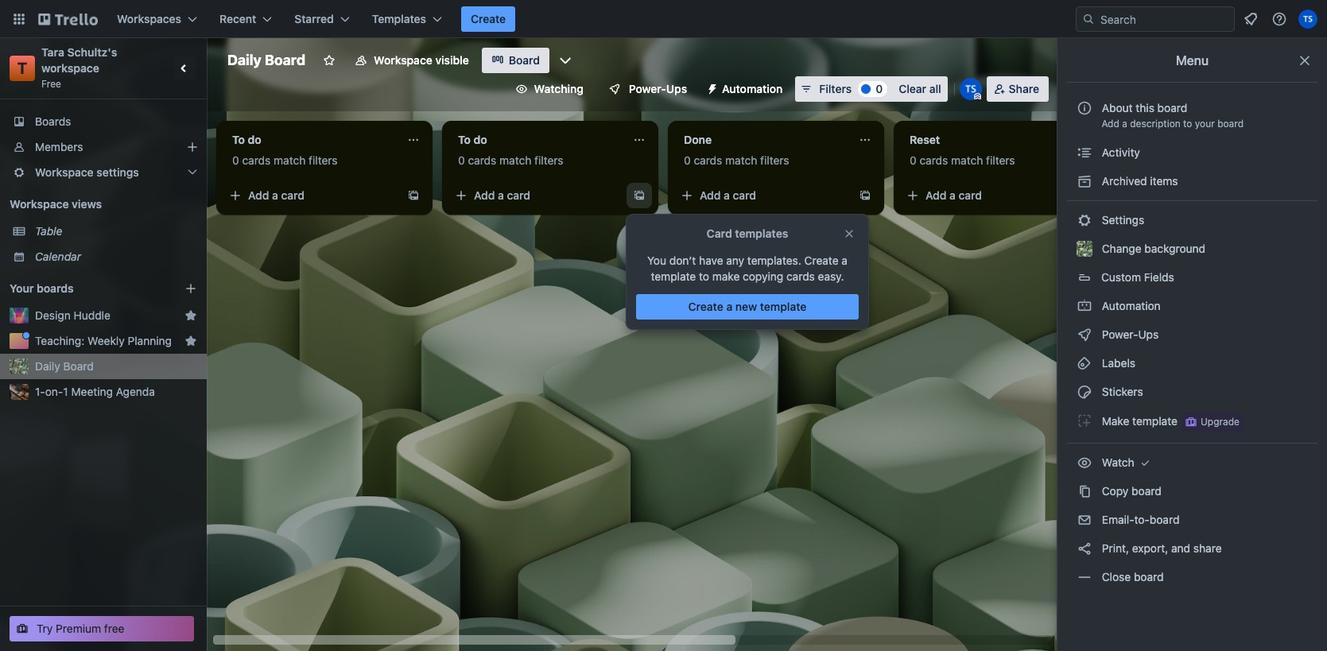 Task type: describe. For each thing, give the bounding box(es) containing it.
to do for 2nd to do text box from the right
[[232, 133, 262, 146]]

members
[[35, 140, 83, 154]]

add for second create from template… icon from the right's the "add a card" button
[[474, 189, 495, 202]]

sm image inside the watch link
[[1138, 455, 1154, 471]]

1-on-1 meeting agenda link
[[35, 384, 197, 400]]

to for 2nd to do text box from the right
[[232, 133, 245, 146]]

meeting
[[71, 385, 113, 399]]

create for create a new template
[[689, 300, 724, 313]]

settings
[[1099, 213, 1145, 227]]

boards link
[[0, 109, 207, 134]]

your boards with 4 items element
[[10, 279, 161, 298]]

sm image for close board
[[1077, 570, 1093, 586]]

close board link
[[1068, 565, 1318, 590]]

add a card button for second create from template… icon from the right
[[449, 183, 627, 208]]

your
[[1196, 118, 1215, 130]]

3 0 cards match filters from the left
[[684, 154, 790, 167]]

archived items
[[1099, 174, 1179, 188]]

match for 2nd to do text box from the right
[[274, 154, 306, 167]]

watch link
[[1068, 450, 1318, 476]]

add a card for second create from template… icon from the right's the "add a card" button
[[474, 189, 531, 202]]

daily inside board name text field
[[228, 52, 262, 68]]

power-ups button
[[597, 76, 697, 102]]

create inside you don't have any templates. create a template to make copying cards easy.
[[805, 254, 839, 267]]

your
[[10, 282, 34, 295]]

workspace
[[41, 61, 99, 75]]

done
[[684, 133, 712, 146]]

about
[[1102, 101, 1133, 115]]

workspace visible button
[[345, 48, 479, 73]]

free
[[104, 622, 125, 636]]

automation inside button
[[722, 82, 783, 95]]

calendar link
[[35, 249, 197, 265]]

try premium free
[[37, 622, 125, 636]]

watching button
[[506, 76, 593, 102]]

copy board
[[1099, 484, 1162, 498]]

you
[[648, 254, 667, 267]]

teaching:
[[35, 334, 85, 348]]

to-
[[1135, 513, 1150, 527]]

sm image for automation
[[1077, 298, 1093, 314]]

teaching: weekly planning button
[[35, 333, 178, 349]]

filters for 2nd to do text box from left
[[535, 154, 564, 167]]

starred button
[[285, 6, 359, 32]]

close board
[[1099, 570, 1164, 584]]

weekly
[[88, 334, 125, 348]]

t
[[17, 59, 27, 77]]

calendar
[[35, 250, 81, 263]]

activity link
[[1068, 140, 1318, 165]]

templates.
[[748, 254, 802, 267]]

close
[[1102, 570, 1131, 584]]

print, export, and share link
[[1068, 536, 1318, 562]]

fields
[[1145, 270, 1175, 284]]

design
[[35, 309, 71, 322]]

sm image for labels
[[1077, 356, 1093, 372]]

copy board link
[[1068, 479, 1318, 504]]

add a card button for second create from template… icon from the left
[[675, 183, 853, 208]]

filters for 2nd to do text box from the right
[[309, 154, 338, 167]]

templates button
[[363, 6, 452, 32]]

card templates
[[707, 227, 789, 240]]

workspace settings button
[[0, 160, 207, 185]]

menu
[[1176, 53, 1209, 68]]

table link
[[35, 224, 197, 239]]

Reset text field
[[901, 127, 1076, 153]]

archived
[[1102, 174, 1148, 188]]

search image
[[1083, 13, 1095, 25]]

workspace for workspace visible
[[374, 53, 433, 67]]

do for 2nd to do text box from left
[[474, 133, 487, 146]]

ups inside button
[[667, 82, 687, 95]]

print, export, and share
[[1099, 542, 1222, 555]]

clear all button
[[893, 76, 948, 102]]

schultz's
[[67, 45, 117, 59]]

sm image for make template
[[1077, 413, 1093, 429]]

add a card for fourth the "add a card" button from the left
[[926, 189, 983, 202]]

match inside 'reset 0 cards match filters'
[[952, 154, 984, 167]]

teaching: weekly planning
[[35, 334, 172, 348]]

templates
[[372, 12, 426, 25]]

activity
[[1099, 146, 1141, 159]]

custom fields button
[[1068, 265, 1318, 290]]

copying
[[743, 270, 784, 283]]

1-on-1 meeting agenda
[[35, 385, 155, 399]]

email-
[[1102, 513, 1135, 527]]

match for 2nd to do text box from left
[[500, 154, 532, 167]]

try premium free button
[[10, 617, 194, 642]]

tara
[[41, 45, 64, 59]]

watching
[[534, 82, 584, 95]]

2 horizontal spatial template
[[1133, 414, 1178, 428]]

add a card for second create from template… icon from the left's the "add a card" button
[[700, 189, 757, 202]]

power-ups inside button
[[629, 82, 687, 95]]

2 to do text field from the left
[[449, 127, 624, 153]]

boards
[[35, 115, 71, 128]]

views
[[72, 197, 102, 211]]

4 add a card button from the left
[[901, 183, 1079, 208]]

card for second create from template… icon from the right's the "add a card" button
[[507, 189, 531, 202]]

workspaces
[[117, 12, 181, 25]]

huddle
[[74, 309, 111, 322]]

copy
[[1102, 484, 1129, 498]]

workspace visible
[[374, 53, 469, 67]]

create from template… image
[[407, 189, 420, 202]]

tara schultz's workspace link
[[41, 45, 120, 75]]

starred icon image for design huddle
[[185, 309, 197, 322]]

workspace navigation collapse icon image
[[173, 57, 196, 80]]

0 for "done" text box
[[684, 154, 691, 167]]

sm image for watch
[[1077, 455, 1093, 471]]

template inside button
[[760, 300, 807, 313]]

watch
[[1099, 456, 1138, 469]]

template inside you don't have any templates. create a template to make copying cards easy.
[[651, 270, 696, 283]]

0 notifications image
[[1242, 10, 1261, 29]]

filters inside 'reset 0 cards match filters'
[[987, 154, 1016, 167]]

all
[[930, 82, 942, 95]]

board up description
[[1158, 101, 1188, 115]]

star or unstar board image
[[323, 54, 336, 67]]

templates
[[735, 227, 789, 240]]

open information menu image
[[1272, 11, 1288, 27]]

automation link
[[1068, 294, 1318, 319]]

sm image for archived items
[[1077, 173, 1093, 189]]

stickers link
[[1068, 379, 1318, 405]]

make template
[[1099, 414, 1178, 428]]

cards for "done" text box
[[694, 154, 723, 167]]

board up print, export, and share at the right of the page
[[1150, 513, 1180, 527]]

a inside create a new template button
[[727, 300, 733, 313]]

cards for 2nd to do text box from left
[[468, 154, 497, 167]]

starred icon image for teaching: weekly planning
[[185, 335, 197, 348]]

card
[[707, 227, 733, 240]]

1 vertical spatial automation
[[1099, 299, 1161, 313]]

boards
[[37, 282, 74, 295]]

filters
[[820, 82, 852, 95]]

power- inside button
[[629, 82, 667, 95]]



Task type: vqa. For each thing, say whether or not it's contained in the screenshot.
board image
no



Task type: locate. For each thing, give the bounding box(es) containing it.
sm image inside the copy board link
[[1077, 484, 1093, 500]]

power-ups up labels
[[1099, 328, 1162, 341]]

sm image left make
[[1077, 413, 1093, 429]]

0 horizontal spatial tara schultz (taraschultz7) image
[[960, 78, 982, 100]]

new
[[736, 300, 758, 313]]

sm image inside archived items link
[[1077, 173, 1093, 189]]

0 vertical spatial power-ups
[[629, 82, 687, 95]]

0 horizontal spatial daily board
[[35, 360, 94, 373]]

cards for 2nd to do text box from the right
[[242, 154, 271, 167]]

change background
[[1099, 242, 1206, 255]]

1 horizontal spatial daily board
[[228, 52, 306, 68]]

0 horizontal spatial to do text field
[[223, 127, 398, 153]]

on-
[[45, 385, 63, 399]]

to inside about this board add a description to your board
[[1184, 118, 1193, 130]]

card
[[281, 189, 305, 202], [507, 189, 531, 202], [733, 189, 757, 202], [959, 189, 983, 202]]

2 card from the left
[[507, 189, 531, 202]]

2 add a card from the left
[[474, 189, 531, 202]]

0 vertical spatial tara schultz (taraschultz7) image
[[1299, 10, 1318, 29]]

create
[[471, 12, 506, 25], [805, 254, 839, 267], [689, 300, 724, 313]]

0 horizontal spatial do
[[248, 133, 262, 146]]

1 horizontal spatial power-ups
[[1099, 328, 1162, 341]]

template right make
[[1133, 414, 1178, 428]]

sm image inside activity link
[[1077, 145, 1093, 161]]

sm image
[[1077, 145, 1093, 161], [1077, 298, 1093, 314], [1077, 327, 1093, 343], [1077, 356, 1093, 372], [1077, 455, 1093, 471], [1077, 512, 1093, 528], [1077, 570, 1093, 586]]

make
[[1102, 414, 1130, 428]]

1 vertical spatial create
[[805, 254, 839, 267]]

1 horizontal spatial power-
[[1102, 328, 1139, 341]]

2 horizontal spatial 0 cards match filters
[[684, 154, 790, 167]]

recent button
[[210, 6, 282, 32]]

don't
[[670, 254, 696, 267]]

card for fourth the "add a card" button from the left
[[959, 189, 983, 202]]

workspace inside workspace visible button
[[374, 53, 433, 67]]

sm image for stickers
[[1077, 384, 1093, 400]]

0 vertical spatial automation
[[722, 82, 783, 95]]

0
[[876, 82, 883, 95], [232, 154, 239, 167], [458, 154, 465, 167], [684, 154, 691, 167], [910, 154, 917, 167]]

0 horizontal spatial to
[[232, 133, 245, 146]]

make
[[713, 270, 740, 283]]

card for second create from template… icon from the left's the "add a card" button
[[733, 189, 757, 202]]

1 starred icon image from the top
[[185, 309, 197, 322]]

0 horizontal spatial daily
[[35, 360, 60, 373]]

card for the "add a card" button related to create from template… image
[[281, 189, 305, 202]]

2 sm image from the top
[[1077, 298, 1093, 314]]

1 create from template… image from the left
[[633, 189, 646, 202]]

print,
[[1102, 542, 1130, 555]]

2 starred icon image from the top
[[185, 335, 197, 348]]

create a new template button
[[636, 294, 859, 320]]

0 cards match filters for second create from template… icon from the right's the "add a card" button
[[458, 154, 564, 167]]

daily board up 1
[[35, 360, 94, 373]]

1 vertical spatial power-ups
[[1099, 328, 1162, 341]]

1 0 cards match filters from the left
[[232, 154, 338, 167]]

sm image inside the watch link
[[1077, 455, 1093, 471]]

7 sm image from the top
[[1077, 570, 1093, 586]]

0 vertical spatial to
[[1184, 118, 1193, 130]]

1 horizontal spatial to
[[1184, 118, 1193, 130]]

3 add a card button from the left
[[675, 183, 853, 208]]

1 vertical spatial starred icon image
[[185, 335, 197, 348]]

sm image inside labels link
[[1077, 356, 1093, 372]]

to for 2nd to do text box from left
[[458, 133, 471, 146]]

board right your
[[1218, 118, 1244, 130]]

create up 'easy.'
[[805, 254, 839, 267]]

premium
[[56, 622, 101, 636]]

Board name text field
[[220, 48, 314, 73]]

workspace up table
[[10, 197, 69, 211]]

create up board link
[[471, 12, 506, 25]]

add a card button
[[223, 183, 401, 208], [449, 183, 627, 208], [675, 183, 853, 208], [901, 183, 1079, 208]]

create down make
[[689, 300, 724, 313]]

power- up labels
[[1102, 328, 1139, 341]]

sm image for print, export, and share
[[1077, 541, 1093, 557]]

1 horizontal spatial to do text field
[[449, 127, 624, 153]]

create inside primary "element"
[[471, 12, 506, 25]]

clear all
[[899, 82, 942, 95]]

sm image for settings
[[1077, 212, 1093, 228]]

sm image for copy board
[[1077, 484, 1093, 500]]

ups down automation link
[[1139, 328, 1159, 341]]

workspace inside workspace settings dropdown button
[[35, 165, 94, 179]]

0 horizontal spatial power-
[[629, 82, 667, 95]]

board up watching button
[[509, 53, 540, 67]]

0 horizontal spatial to do
[[232, 133, 262, 146]]

1 do from the left
[[248, 133, 262, 146]]

board link
[[482, 48, 550, 73]]

1 horizontal spatial ups
[[1139, 328, 1159, 341]]

2 filters from the left
[[535, 154, 564, 167]]

2 0 cards match filters from the left
[[458, 154, 564, 167]]

add a card button for create from template… image
[[223, 183, 401, 208]]

0 horizontal spatial power-ups
[[629, 82, 687, 95]]

filters
[[309, 154, 338, 167], [535, 154, 564, 167], [761, 154, 790, 167], [987, 154, 1016, 167]]

match
[[274, 154, 306, 167], [500, 154, 532, 167], [726, 154, 758, 167], [952, 154, 984, 167]]

0 horizontal spatial template
[[651, 270, 696, 283]]

do
[[248, 133, 262, 146], [474, 133, 487, 146]]

settings link
[[1068, 208, 1318, 233]]

4 match from the left
[[952, 154, 984, 167]]

ups up the done
[[667, 82, 687, 95]]

1 horizontal spatial board
[[265, 52, 306, 68]]

0 horizontal spatial 0 cards match filters
[[232, 154, 338, 167]]

sm image for activity
[[1077, 145, 1093, 161]]

a inside you don't have any templates. create a template to make copying cards easy.
[[842, 254, 848, 267]]

1 vertical spatial to
[[699, 270, 710, 283]]

to left your
[[1184, 118, 1193, 130]]

sm image inside stickers "link"
[[1077, 384, 1093, 400]]

board inside text field
[[265, 52, 306, 68]]

1 horizontal spatial to do
[[458, 133, 487, 146]]

1 horizontal spatial tara schultz (taraschultz7) image
[[1299, 10, 1318, 29]]

have
[[699, 254, 724, 267]]

board
[[265, 52, 306, 68], [509, 53, 540, 67], [63, 360, 94, 373]]

1 card from the left
[[281, 189, 305, 202]]

share
[[1194, 542, 1222, 555]]

3 card from the left
[[733, 189, 757, 202]]

1 filters from the left
[[309, 154, 338, 167]]

a inside about this board add a description to your board
[[1123, 118, 1128, 130]]

0 horizontal spatial board
[[63, 360, 94, 373]]

0 vertical spatial create
[[471, 12, 506, 25]]

labels
[[1099, 356, 1136, 370]]

sm image inside automation link
[[1077, 298, 1093, 314]]

sm image left the stickers
[[1077, 384, 1093, 400]]

automation button
[[700, 76, 793, 102]]

daily board inside board name text field
[[228, 52, 306, 68]]

4 add a card from the left
[[926, 189, 983, 202]]

0 vertical spatial daily
[[228, 52, 262, 68]]

you don't have any templates. create a template to make copying cards easy.
[[648, 254, 848, 283]]

0 horizontal spatial automation
[[722, 82, 783, 95]]

share
[[1009, 82, 1040, 95]]

0 vertical spatial workspace
[[374, 53, 433, 67]]

sm image up the done
[[700, 76, 722, 99]]

add inside about this board add a description to your board
[[1102, 118, 1120, 130]]

create from template… image
[[633, 189, 646, 202], [859, 189, 872, 202]]

sm image up copy board
[[1138, 455, 1154, 471]]

0 horizontal spatial ups
[[667, 82, 687, 95]]

0 vertical spatial daily board
[[228, 52, 306, 68]]

2 vertical spatial template
[[1133, 414, 1178, 428]]

1 vertical spatial daily board
[[35, 360, 94, 373]]

0 vertical spatial starred icon image
[[185, 309, 197, 322]]

1 add a card button from the left
[[223, 183, 401, 208]]

3 add a card from the left
[[700, 189, 757, 202]]

Done text field
[[675, 127, 850, 153]]

workspace settings
[[35, 165, 139, 179]]

sm image
[[700, 76, 722, 99], [1077, 173, 1093, 189], [1077, 212, 1093, 228], [1077, 384, 1093, 400], [1077, 413, 1093, 429], [1138, 455, 1154, 471], [1077, 484, 1093, 500], [1077, 541, 1093, 557]]

sm image inside the automation button
[[700, 76, 722, 99]]

customize views image
[[558, 53, 574, 68]]

daily board link
[[35, 359, 197, 375]]

power-ups link
[[1068, 322, 1318, 348]]

template down copying
[[760, 300, 807, 313]]

sm image for power-ups
[[1077, 327, 1093, 343]]

1 to do text field from the left
[[223, 127, 398, 153]]

2 to from the left
[[458, 133, 471, 146]]

items
[[1151, 174, 1179, 188]]

sm image left print, at the bottom of page
[[1077, 541, 1093, 557]]

starred icon image down add board icon
[[185, 309, 197, 322]]

1 to from the left
[[232, 133, 245, 146]]

3 filters from the left
[[761, 154, 790, 167]]

0 inside 'reset 0 cards match filters'
[[910, 154, 917, 167]]

1-
[[35, 385, 45, 399]]

4 card from the left
[[959, 189, 983, 202]]

4 sm image from the top
[[1077, 356, 1093, 372]]

0 vertical spatial ups
[[667, 82, 687, 95]]

add a card for the "add a card" button related to create from template… image
[[248, 189, 305, 202]]

change
[[1102, 242, 1142, 255]]

1 to do from the left
[[232, 133, 262, 146]]

workspace views
[[10, 197, 102, 211]]

board up 1
[[63, 360, 94, 373]]

visible
[[436, 53, 469, 67]]

add for the "add a card" button related to create from template… image
[[248, 189, 269, 202]]

email-to-board link
[[1068, 508, 1318, 533]]

0 for 2nd to do text box from left
[[458, 154, 465, 167]]

0 horizontal spatial to
[[699, 270, 710, 283]]

0 horizontal spatial create from template… image
[[633, 189, 646, 202]]

automation up "done" text box
[[722, 82, 783, 95]]

custom
[[1102, 270, 1142, 284]]

upgrade button
[[1182, 413, 1243, 432]]

power- down primary "element"
[[629, 82, 667, 95]]

to do for 2nd to do text box from left
[[458, 133, 487, 146]]

daily up on- on the bottom left of the page
[[35, 360, 60, 373]]

5 sm image from the top
[[1077, 455, 1093, 471]]

close popover image
[[843, 228, 856, 240]]

workspace down templates popup button
[[374, 53, 433, 67]]

tara schultz (taraschultz7) image right all
[[960, 78, 982, 100]]

Search field
[[1095, 7, 1235, 31]]

workspace for workspace settings
[[35, 165, 94, 179]]

upgrade
[[1201, 416, 1240, 428]]

cards
[[242, 154, 271, 167], [468, 154, 497, 167], [694, 154, 723, 167], [920, 154, 949, 167], [787, 270, 815, 283]]

cards inside you don't have any templates. create a template to make copying cards easy.
[[787, 270, 815, 283]]

daily board down recent dropdown button
[[228, 52, 306, 68]]

match for "done" text box
[[726, 154, 758, 167]]

sm image inside power-ups link
[[1077, 327, 1093, 343]]

6 sm image from the top
[[1077, 512, 1093, 528]]

design huddle
[[35, 309, 111, 322]]

add for fourth the "add a card" button from the left
[[926, 189, 947, 202]]

daily down recent dropdown button
[[228, 52, 262, 68]]

1 horizontal spatial 0 cards match filters
[[458, 154, 564, 167]]

custom fields
[[1102, 270, 1175, 284]]

workspace for workspace views
[[10, 197, 69, 211]]

3 sm image from the top
[[1077, 327, 1093, 343]]

add board image
[[185, 282, 197, 295]]

2 create from template… image from the left
[[859, 189, 872, 202]]

starred icon image
[[185, 309, 197, 322], [185, 335, 197, 348]]

daily board
[[228, 52, 306, 68], [35, 360, 94, 373]]

1 add a card from the left
[[248, 189, 305, 202]]

starred
[[295, 12, 334, 25]]

recent
[[220, 12, 256, 25]]

2 match from the left
[[500, 154, 532, 167]]

1 vertical spatial workspace
[[35, 165, 94, 179]]

2 horizontal spatial board
[[509, 53, 540, 67]]

1 horizontal spatial do
[[474, 133, 487, 146]]

3 match from the left
[[726, 154, 758, 167]]

filters for "done" text box
[[761, 154, 790, 167]]

1 vertical spatial tara schultz (taraschultz7) image
[[960, 78, 982, 100]]

to inside you don't have any templates. create a template to make copying cards easy.
[[699, 270, 710, 283]]

0 for 2nd to do text box from the right
[[232, 154, 239, 167]]

any
[[727, 254, 745, 267]]

and
[[1172, 542, 1191, 555]]

back to home image
[[38, 6, 98, 32]]

reset 0 cards match filters
[[910, 133, 1016, 167]]

daily
[[228, 52, 262, 68], [35, 360, 60, 373]]

primary element
[[0, 0, 1328, 38]]

1 horizontal spatial create from template… image
[[859, 189, 872, 202]]

workspace down the members
[[35, 165, 94, 179]]

sm image inside email-to-board link
[[1077, 512, 1093, 528]]

add
[[1102, 118, 1120, 130], [248, 189, 269, 202], [474, 189, 495, 202], [700, 189, 721, 202], [926, 189, 947, 202]]

1 vertical spatial ups
[[1139, 328, 1159, 341]]

to down have
[[699, 270, 710, 283]]

automation down custom fields on the right
[[1099, 299, 1161, 313]]

1 match from the left
[[274, 154, 306, 167]]

this member is an admin of this board. image
[[974, 93, 981, 100]]

create button
[[461, 6, 516, 32]]

2 horizontal spatial create
[[805, 254, 839, 267]]

2 vertical spatial workspace
[[10, 197, 69, 211]]

do for 2nd to do text box from the right
[[248, 133, 262, 146]]

email-to-board
[[1099, 513, 1180, 527]]

sm image left copy
[[1077, 484, 1093, 500]]

board left star or unstar board icon
[[265, 52, 306, 68]]

4 filters from the left
[[987, 154, 1016, 167]]

sm image left settings
[[1077, 212, 1093, 228]]

labels link
[[1068, 351, 1318, 376]]

1 sm image from the top
[[1077, 145, 1093, 161]]

planning
[[128, 334, 172, 348]]

reset
[[910, 133, 941, 146]]

create a new template
[[689, 300, 807, 313]]

1 vertical spatial power-
[[1102, 328, 1139, 341]]

1
[[63, 385, 68, 399]]

workspaces button
[[107, 6, 207, 32]]

template down don't
[[651, 270, 696, 283]]

template
[[651, 270, 696, 283], [760, 300, 807, 313], [1133, 414, 1178, 428]]

1 vertical spatial daily
[[35, 360, 60, 373]]

sm image inside settings link
[[1077, 212, 1093, 228]]

a
[[1123, 118, 1128, 130], [272, 189, 278, 202], [498, 189, 504, 202], [724, 189, 730, 202], [950, 189, 956, 202], [842, 254, 848, 267], [727, 300, 733, 313]]

tara schultz (taraschultz7) image inside primary "element"
[[1299, 10, 1318, 29]]

board down export,
[[1134, 570, 1164, 584]]

2 vertical spatial create
[[689, 300, 724, 313]]

add for second create from template… icon from the left's the "add a card" button
[[700, 189, 721, 202]]

1 vertical spatial template
[[760, 300, 807, 313]]

2 to do from the left
[[458, 133, 487, 146]]

clear
[[899, 82, 927, 95]]

1 horizontal spatial create
[[689, 300, 724, 313]]

table
[[35, 224, 62, 238]]

starred icon image right planning
[[185, 335, 197, 348]]

1 horizontal spatial daily
[[228, 52, 262, 68]]

2 do from the left
[[474, 133, 487, 146]]

t link
[[10, 56, 35, 81]]

1 horizontal spatial automation
[[1099, 299, 1161, 313]]

1 horizontal spatial to
[[458, 133, 471, 146]]

description
[[1131, 118, 1181, 130]]

0 vertical spatial power-
[[629, 82, 667, 95]]

sm image inside print, export, and share link
[[1077, 541, 1093, 557]]

create for create
[[471, 12, 506, 25]]

sm image for email-to-board
[[1077, 512, 1093, 528]]

board up to-
[[1132, 484, 1162, 498]]

power-ups up the done
[[629, 82, 687, 95]]

sm image inside close board link
[[1077, 570, 1093, 586]]

To do text field
[[223, 127, 398, 153], [449, 127, 624, 153]]

1 horizontal spatial template
[[760, 300, 807, 313]]

add a card
[[248, 189, 305, 202], [474, 189, 531, 202], [700, 189, 757, 202], [926, 189, 983, 202]]

background
[[1145, 242, 1206, 255]]

tara schultz (taraschultz7) image
[[1299, 10, 1318, 29], [960, 78, 982, 100]]

tara schultz (taraschultz7) image right open information menu icon
[[1299, 10, 1318, 29]]

2 add a card button from the left
[[449, 183, 627, 208]]

0 vertical spatial template
[[651, 270, 696, 283]]

members link
[[0, 134, 207, 160]]

sm image left archived
[[1077, 173, 1093, 189]]

0 horizontal spatial create
[[471, 12, 506, 25]]

0 cards match filters for the "add a card" button related to create from template… image
[[232, 154, 338, 167]]

cards inside 'reset 0 cards match filters'
[[920, 154, 949, 167]]



